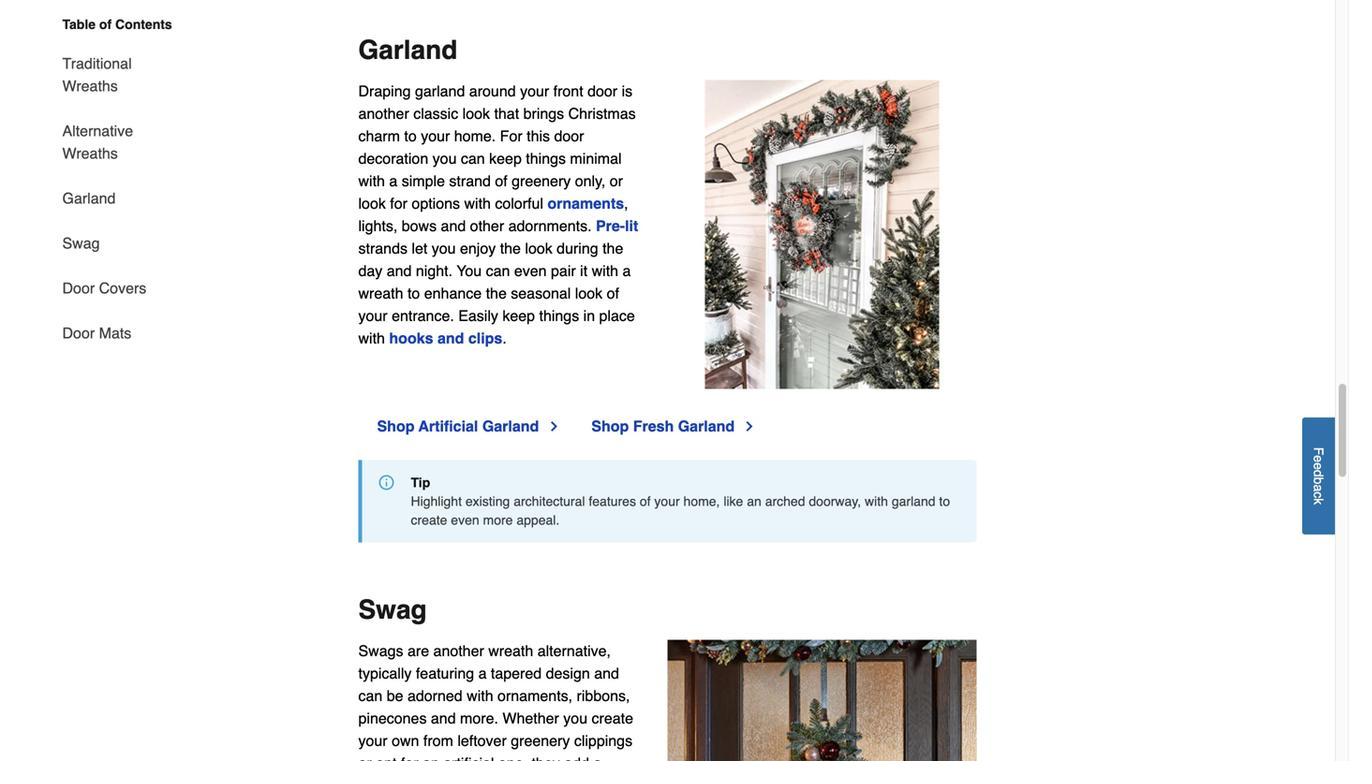 Task type: locate. For each thing, give the bounding box(es) containing it.
2 wreaths from the top
[[62, 145, 118, 162]]

can inside draping garland around your front door is another classic look that brings christmas charm to your home. for this door decoration you can keep things minimal with a simple strand of greenery only, or look for options with colorful
[[461, 150, 485, 167]]

your up brings
[[520, 83, 549, 100]]

create down ribbons,
[[592, 710, 633, 728]]

and left 'clips' on the top left of the page
[[438, 330, 464, 347]]

1 vertical spatial wreath
[[488, 643, 533, 660]]

another up featuring
[[433, 643, 484, 660]]

door right this
[[554, 128, 584, 145]]

door left 'mats' on the top left of the page
[[62, 325, 95, 342]]

wreath up tapered
[[488, 643, 533, 660]]

pre-
[[596, 217, 625, 235]]

your up opt
[[358, 733, 388, 750]]

swag down garland "link"
[[62, 235, 100, 252]]

with right it at the left of the page
[[592, 262, 619, 280]]

even inside the pre-lit strands let you enjoy the look during the day and night. you can even pair it with a wreath to enhance the seasonal look of your entrance. easily keep things in place with
[[514, 262, 547, 280]]

0 horizontal spatial door
[[554, 128, 584, 145]]

f e e d b a c k button
[[1303, 418, 1335, 535]]

0 horizontal spatial garland
[[415, 83, 465, 100]]

1 vertical spatial door
[[554, 128, 584, 145]]

wreath
[[358, 285, 403, 302], [488, 643, 533, 660]]

2 vertical spatial you
[[563, 710, 588, 728]]

0 vertical spatial keep
[[489, 150, 522, 167]]

ornaments
[[548, 195, 624, 212]]

and down strands
[[387, 262, 412, 280]]

door mats
[[62, 325, 131, 342]]

wreaths down alternative
[[62, 145, 118, 162]]

ornaments link
[[548, 195, 624, 212]]

a inside draping garland around your front door is another classic look that brings christmas charm to your home. for this door decoration you can keep things minimal with a simple strand of greenery only, or look for options with colorful
[[389, 172, 398, 190]]

b
[[1311, 477, 1326, 485]]

wreaths for alternative wreaths
[[62, 145, 118, 162]]

lights,
[[358, 217, 398, 235]]

0 vertical spatial garland
[[415, 83, 465, 100]]

create down the highlight
[[411, 513, 447, 528]]

greenery up colorful
[[512, 172, 571, 190]]

an inside swags are another wreath alternative, typically featuring a tapered design and can be adorned with ornaments, ribbons, pinecones and more. whether you create your own from leftover greenery clippings or opt for an artificial one, they
[[423, 755, 439, 762]]

e
[[1311, 456, 1326, 463], [1311, 463, 1326, 470]]

shop inside 'link'
[[377, 418, 415, 435]]

1 vertical spatial swag
[[358, 595, 427, 625]]

1 vertical spatial door
[[62, 325, 95, 342]]

you inside draping garland around your front door is another classic look that brings christmas charm to your home. for this door decoration you can keep things minimal with a simple strand of greenery only, or look for options with colorful
[[433, 150, 457, 167]]

architectural
[[514, 494, 585, 509]]

for down own
[[401, 755, 418, 762]]

0 vertical spatial an
[[747, 494, 762, 509]]

look
[[463, 105, 490, 122], [358, 195, 386, 212], [525, 240, 553, 257], [575, 285, 603, 302]]

1 vertical spatial wreaths
[[62, 145, 118, 162]]

your inside swags are another wreath alternative, typically featuring a tapered design and can be adorned with ornaments, ribbons, pinecones and more. whether you create your own from leftover greenery clippings or opt for an artificial one, they
[[358, 733, 388, 750]]

garland
[[415, 83, 465, 100], [892, 494, 936, 509]]

1 vertical spatial to
[[408, 285, 420, 302]]

0 vertical spatial door
[[588, 83, 618, 100]]

1 horizontal spatial swag
[[358, 595, 427, 625]]

0 horizontal spatial wreath
[[358, 285, 403, 302]]

brings
[[523, 105, 564, 122]]

one,
[[498, 755, 528, 762]]

0 vertical spatial wreath
[[358, 285, 403, 302]]

0 vertical spatial another
[[358, 105, 409, 122]]

2 horizontal spatial can
[[486, 262, 510, 280]]

0 horizontal spatial create
[[411, 513, 447, 528]]

with left hooks
[[358, 330, 385, 347]]

door for door covers
[[62, 280, 95, 297]]

greenery up they
[[511, 733, 570, 750]]

0 horizontal spatial can
[[358, 688, 383, 705]]

with right doorway,
[[865, 494, 888, 509]]

a left tapered
[[478, 665, 487, 683]]

bows
[[402, 217, 437, 235]]

your down day
[[358, 307, 388, 325]]

enhance
[[424, 285, 482, 302]]

e up d
[[1311, 456, 1326, 463]]

of
[[99, 17, 112, 32], [495, 172, 508, 190], [607, 285, 619, 302], [640, 494, 651, 509]]

can
[[461, 150, 485, 167], [486, 262, 510, 280], [358, 688, 383, 705]]

2 shop from the left
[[592, 418, 629, 435]]

create inside swags are another wreath alternative, typically featuring a tapered design and can be adorned with ornaments, ribbons, pinecones and more. whether you create your own from leftover greenery clippings or opt for an artificial one, they
[[592, 710, 633, 728]]

1 horizontal spatial garland
[[892, 494, 936, 509]]

typically
[[358, 665, 412, 683]]

info image
[[379, 476, 394, 491]]

things down seasonal
[[539, 307, 579, 325]]

0 horizontal spatial an
[[423, 755, 439, 762]]

garland
[[358, 35, 458, 65], [62, 190, 116, 207], [482, 418, 539, 435], [678, 418, 735, 435]]

0 horizontal spatial another
[[358, 105, 409, 122]]

can right the "you"
[[486, 262, 510, 280]]

1 vertical spatial or
[[358, 755, 372, 762]]

swag up the swags
[[358, 595, 427, 625]]

pre-lit link
[[596, 217, 638, 235]]

an right like
[[747, 494, 762, 509]]

and down options on the left
[[441, 217, 466, 235]]

garland inside table of contents element
[[62, 190, 116, 207]]

wreath down day
[[358, 285, 403, 302]]

0 horizontal spatial shop
[[377, 418, 415, 435]]

1 vertical spatial can
[[486, 262, 510, 280]]

shop left fresh
[[592, 418, 629, 435]]

for up bows
[[390, 195, 408, 212]]

0 horizontal spatial even
[[451, 513, 479, 528]]

0 vertical spatial or
[[610, 172, 623, 190]]

garland up classic
[[415, 83, 465, 100]]

0 vertical spatial things
[[526, 150, 566, 167]]

1 horizontal spatial wreath
[[488, 643, 533, 660]]

colorful
[[495, 195, 543, 212]]

for
[[390, 195, 408, 212], [401, 755, 418, 762]]

can left "be"
[[358, 688, 383, 705]]

can inside swags are another wreath alternative, typically featuring a tapered design and can be adorned with ornaments, ribbons, pinecones and more. whether you create your own from leftover greenery clippings or opt for an artificial one, they
[[358, 688, 383, 705]]

door up door mats 'link'
[[62, 280, 95, 297]]

1 horizontal spatial even
[[514, 262, 547, 280]]

door inside 'link'
[[62, 325, 95, 342]]

2 vertical spatial can
[[358, 688, 383, 705]]

1 horizontal spatial or
[[610, 172, 623, 190]]

keep down for
[[489, 150, 522, 167]]

in
[[583, 307, 595, 325]]

1 horizontal spatial can
[[461, 150, 485, 167]]

you
[[433, 150, 457, 167], [432, 240, 456, 257], [563, 710, 588, 728]]

2 e from the top
[[1311, 463, 1326, 470]]

create inside tip highlight existing architectural features of your home, like an arched doorway, with garland to create even more appeal.
[[411, 513, 447, 528]]

1 vertical spatial greenery
[[511, 733, 570, 750]]

1 horizontal spatial an
[[747, 494, 762, 509]]

a right it at the left of the page
[[623, 262, 631, 280]]

tapered
[[491, 665, 542, 683]]

1 door from the top
[[62, 280, 95, 297]]

is
[[622, 83, 633, 100]]

garland left chevron right icon
[[482, 418, 539, 435]]

1 shop from the left
[[377, 418, 415, 435]]

traditional
[[62, 55, 132, 72]]

a inside the pre-lit strands let you enjoy the look during the day and night. you can even pair it with a wreath to enhance the seasonal look of your entrance. easily keep things in place with
[[623, 262, 631, 280]]

be
[[387, 688, 403, 705]]

alternative wreaths
[[62, 122, 133, 162]]

the up the easily
[[486, 285, 507, 302]]

keep up .
[[503, 307, 535, 325]]

you up the simple
[[433, 150, 457, 167]]

1 wreaths from the top
[[62, 77, 118, 95]]

lit
[[625, 217, 638, 235]]

a inside swags are another wreath alternative, typically featuring a tapered design and can be adorned with ornaments, ribbons, pinecones and more. whether you create your own from leftover greenery clippings or opt for an artificial one, they
[[478, 665, 487, 683]]

an down from
[[423, 755, 439, 762]]

during
[[557, 240, 598, 257]]

0 vertical spatial door
[[62, 280, 95, 297]]

greenery
[[512, 172, 571, 190], [511, 733, 570, 750]]

1 vertical spatial for
[[401, 755, 418, 762]]

with
[[358, 172, 385, 190], [464, 195, 491, 212], [592, 262, 619, 280], [358, 330, 385, 347], [865, 494, 888, 509], [467, 688, 493, 705]]

0 vertical spatial to
[[404, 128, 417, 145]]

1 vertical spatial even
[[451, 513, 479, 528]]

0 vertical spatial create
[[411, 513, 447, 528]]

traditional wreaths link
[[62, 41, 188, 109]]

shop left artificial
[[377, 418, 415, 435]]

pair
[[551, 262, 576, 280]]

wreaths inside traditional wreaths
[[62, 77, 118, 95]]

door
[[588, 83, 618, 100], [554, 128, 584, 145]]

e up b
[[1311, 463, 1326, 470]]

2 vertical spatial to
[[939, 494, 950, 509]]

1 e from the top
[[1311, 456, 1326, 463]]

garland left chevron right image
[[678, 418, 735, 435]]

another down draping
[[358, 105, 409, 122]]

you up clippings
[[563, 710, 588, 728]]

0 vertical spatial wreaths
[[62, 77, 118, 95]]

you for swag
[[563, 710, 588, 728]]

this
[[527, 128, 550, 145]]

even
[[514, 262, 547, 280], [451, 513, 479, 528]]

with up the "more." at the bottom of the page
[[467, 688, 493, 705]]

1 horizontal spatial another
[[433, 643, 484, 660]]

of inside the pre-lit strands let you enjoy the look during the day and night. you can even pair it with a wreath to enhance the seasonal look of your entrance. easily keep things in place with
[[607, 285, 619, 302]]

even down existing
[[451, 513, 479, 528]]

the
[[500, 240, 521, 257], [603, 240, 623, 257], [486, 285, 507, 302]]

create
[[411, 513, 447, 528], [592, 710, 633, 728]]

or
[[610, 172, 623, 190], [358, 755, 372, 762]]

existing
[[466, 494, 510, 509]]

things
[[526, 150, 566, 167], [539, 307, 579, 325]]

shop fresh garland link
[[592, 416, 757, 438]]

1 vertical spatial garland
[[892, 494, 936, 509]]

things down this
[[526, 150, 566, 167]]

garland inside draping garland around your front door is another classic look that brings christmas charm to your home. for this door decoration you can keep things minimal with a simple strand of greenery only, or look for options with colorful
[[415, 83, 465, 100]]

things inside the pre-lit strands let you enjoy the look during the day and night. you can even pair it with a wreath to enhance the seasonal look of your entrance. easily keep things in place with
[[539, 307, 579, 325]]

garland up swag link
[[62, 190, 116, 207]]

1 vertical spatial you
[[432, 240, 456, 257]]

wreaths for traditional wreaths
[[62, 77, 118, 95]]

your left home, at the bottom right of page
[[654, 494, 680, 509]]

of up colorful
[[495, 172, 508, 190]]

a down decoration at the left top of the page
[[389, 172, 398, 190]]

0 vertical spatial can
[[461, 150, 485, 167]]

even up seasonal
[[514, 262, 547, 280]]

garland right doorway,
[[892, 494, 936, 509]]

0 horizontal spatial swag
[[62, 235, 100, 252]]

shop
[[377, 418, 415, 435], [592, 418, 629, 435]]

featuring
[[416, 665, 474, 683]]

0 vertical spatial swag
[[62, 235, 100, 252]]

you right let
[[432, 240, 456, 257]]

shop artificial garland
[[377, 418, 539, 435]]

door
[[62, 280, 95, 297], [62, 325, 95, 342]]

1 vertical spatial things
[[539, 307, 579, 325]]

1 horizontal spatial shop
[[592, 418, 629, 435]]

0 vertical spatial for
[[390, 195, 408, 212]]

for inside draping garland around your front door is another classic look that brings christmas charm to your home. for this door decoration you can keep things minimal with a simple strand of greenery only, or look for options with colorful
[[390, 195, 408, 212]]

1 horizontal spatial create
[[592, 710, 633, 728]]

wreaths inside alternative wreaths
[[62, 145, 118, 162]]

wreaths down traditional
[[62, 77, 118, 95]]

own
[[392, 733, 419, 750]]

you
[[457, 262, 482, 280]]

appeal.
[[517, 513, 560, 528]]

of right features
[[640, 494, 651, 509]]

door up christmas
[[588, 83, 618, 100]]

to inside tip highlight existing architectural features of your home, like an arched doorway, with garland to create even more appeal.
[[939, 494, 950, 509]]

garland inside 'link'
[[482, 418, 539, 435]]

1 vertical spatial keep
[[503, 307, 535, 325]]

or inside swags are another wreath alternative, typically featuring a tapered design and can be adorned with ornaments, ribbons, pinecones and more. whether you create your own from leftover greenery clippings or opt for an artificial one, they
[[358, 755, 372, 762]]

a up k
[[1311, 485, 1326, 492]]

can down home.
[[461, 150, 485, 167]]

door covers
[[62, 280, 146, 297]]

0 vertical spatial even
[[514, 262, 547, 280]]

like
[[724, 494, 743, 509]]

1 vertical spatial create
[[592, 710, 633, 728]]

1 vertical spatial an
[[423, 755, 439, 762]]

a
[[389, 172, 398, 190], [623, 262, 631, 280], [1311, 485, 1326, 492], [478, 665, 487, 683]]

2 door from the top
[[62, 325, 95, 342]]

0 vertical spatial greenery
[[512, 172, 571, 190]]

to inside draping garland around your front door is another classic look that brings christmas charm to your home. for this door decoration you can keep things minimal with a simple strand of greenery only, or look for options with colorful
[[404, 128, 417, 145]]

traditional wreaths
[[62, 55, 132, 95]]

d
[[1311, 470, 1326, 477]]

to
[[404, 128, 417, 145], [408, 285, 420, 302], [939, 494, 950, 509]]

of up 'place'
[[607, 285, 619, 302]]

1 horizontal spatial door
[[588, 83, 618, 100]]

or right only,
[[610, 172, 623, 190]]

you inside swags are another wreath alternative, typically featuring a tapered design and can be adorned with ornaments, ribbons, pinecones and more. whether you create your own from leftover greenery clippings or opt for an artificial one, they
[[563, 710, 588, 728]]

wreaths
[[62, 77, 118, 95], [62, 145, 118, 162]]

door mats link
[[62, 311, 131, 345]]

0 horizontal spatial or
[[358, 755, 372, 762]]

0 vertical spatial you
[[433, 150, 457, 167]]

keep inside draping garland around your front door is another classic look that brings christmas charm to your home. for this door decoration you can keep things minimal with a simple strand of greenery only, or look for options with colorful
[[489, 150, 522, 167]]

artificial
[[419, 418, 478, 435]]

adornments.
[[508, 217, 592, 235]]

1 vertical spatial another
[[433, 643, 484, 660]]

or left opt
[[358, 755, 372, 762]]



Task type: vqa. For each thing, say whether or not it's contained in the screenshot.
lit
yes



Task type: describe. For each thing, give the bounding box(es) containing it.
decoration
[[358, 150, 428, 167]]

classic
[[413, 105, 458, 122]]

adorned
[[408, 688, 463, 705]]

swag link
[[62, 221, 100, 266]]

are
[[408, 643, 429, 660]]

opt
[[376, 755, 397, 762]]

table of contents
[[62, 17, 172, 32]]

pinecones
[[358, 710, 427, 728]]

f e e d b a c k
[[1311, 448, 1326, 505]]

clippings
[[574, 733, 633, 750]]

doorway,
[[809, 494, 861, 509]]

of inside tip highlight existing architectural features of your home, like an arched doorway, with garland to create even more appeal.
[[640, 494, 651, 509]]

home,
[[684, 494, 720, 509]]

wreath inside the pre-lit strands let you enjoy the look during the day and night. you can even pair it with a wreath to enhance the seasonal look of your entrance. easily keep things in place with
[[358, 285, 403, 302]]

f
[[1311, 448, 1326, 456]]

alternative wreaths link
[[62, 109, 188, 176]]

highlight
[[411, 494, 462, 509]]

shop for shop fresh garland
[[592, 418, 629, 435]]

shop fresh garland
[[592, 418, 735, 435]]

even inside tip highlight existing architectural features of your home, like an arched doorway, with garland to create even more appeal.
[[451, 513, 479, 528]]

home.
[[454, 128, 496, 145]]

keep inside the pre-lit strands let you enjoy the look during the day and night. you can even pair it with a wreath to enhance the seasonal look of your entrance. easily keep things in place with
[[503, 307, 535, 325]]

from
[[423, 733, 453, 750]]

garland link
[[62, 176, 116, 221]]

place
[[599, 307, 635, 325]]

greenery inside swags are another wreath alternative, typically featuring a tapered design and can be adorned with ornaments, ribbons, pinecones and more. whether you create your own from leftover greenery clippings or opt for an artificial one, they
[[511, 733, 570, 750]]

hooks and clips link
[[389, 330, 503, 347]]

shop for shop artificial garland
[[377, 418, 415, 435]]

artificial
[[443, 755, 494, 762]]

chevron right image
[[547, 419, 562, 434]]

design
[[546, 665, 590, 683]]

fresh
[[633, 418, 674, 435]]

chevron right image
[[742, 419, 757, 434]]

a inside button
[[1311, 485, 1326, 492]]

hooks and clips .
[[389, 330, 507, 347]]

and inside the pre-lit strands let you enjoy the look during the day and night. you can even pair it with a wreath to enhance the seasonal look of your entrance. easily keep things in place with
[[387, 262, 412, 280]]

only,
[[575, 172, 606, 190]]

door for door mats
[[62, 325, 95, 342]]

draping garland around your front door is another classic look that brings christmas charm to your home. for this door decoration you can keep things minimal with a simple strand of greenery only, or look for options with colorful
[[358, 83, 636, 212]]

features
[[589, 494, 636, 509]]

to for tip
[[939, 494, 950, 509]]

enjoy
[[460, 240, 496, 257]]

arched
[[765, 494, 805, 509]]

pre-lit strands let you enjoy the look during the day and night. you can even pair it with a wreath to enhance the seasonal look of your entrance. easily keep things in place with
[[358, 217, 638, 347]]

strands
[[358, 240, 408, 257]]

christmas
[[568, 105, 636, 122]]

clips
[[468, 330, 503, 347]]

options
[[412, 195, 460, 212]]

alternative,
[[538, 643, 611, 660]]

garland inside tip highlight existing architectural features of your home, like an arched doorway, with garland to create even more appeal.
[[892, 494, 936, 509]]

greenery inside draping garland around your front door is another classic look that brings christmas charm to your home. for this door decoration you can keep things minimal with a simple strand of greenery only, or look for options with colorful
[[512, 172, 571, 190]]

wreath inside swags are another wreath alternative, typically featuring a tapered design and can be adorned with ornaments, ribbons, pinecones and more. whether you create your own from leftover greenery clippings or opt for an artificial one, they
[[488, 643, 533, 660]]

front
[[553, 83, 583, 100]]

tip highlight existing architectural features of your home, like an arched doorway, with garland to create even more appeal.
[[411, 476, 950, 528]]

another inside draping garland around your front door is another classic look that brings christmas charm to your home. for this door decoration you can keep things minimal with a simple strand of greenery only, or look for options with colorful
[[358, 105, 409, 122]]

hooks
[[389, 330, 433, 347]]

with down decoration at the left top of the page
[[358, 172, 385, 190]]

draping
[[358, 83, 411, 100]]

and up ribbons,
[[594, 665, 619, 683]]

and inside , lights, bows and other adornments.
[[441, 217, 466, 235]]

the down other
[[500, 240, 521, 257]]

let
[[412, 240, 428, 257]]

for
[[500, 128, 523, 145]]

night.
[[416, 262, 453, 280]]

easily
[[458, 307, 498, 325]]

can inside the pre-lit strands let you enjoy the look during the day and night. you can even pair it with a wreath to enhance the seasonal look of your entrance. easily keep things in place with
[[486, 262, 510, 280]]

table
[[62, 17, 96, 32]]

seasonal
[[511, 285, 571, 302]]

simple
[[402, 172, 445, 190]]

swag inside table of contents element
[[62, 235, 100, 252]]

of inside draping garland around your front door is another classic look that brings christmas charm to your home. for this door decoration you can keep things minimal with a simple strand of greenery only, or look for options with colorful
[[495, 172, 508, 190]]

strand
[[449, 172, 491, 190]]

other
[[470, 217, 504, 235]]

entrance.
[[392, 307, 454, 325]]

table of contents element
[[47, 15, 188, 345]]

charm
[[358, 128, 400, 145]]

look up in
[[575, 285, 603, 302]]

swags are another wreath alternative, typically featuring a tapered design and can be adorned with ornaments, ribbons, pinecones and more. whether you create your own from leftover greenery clippings or opt for an artificial one, they 
[[358, 643, 643, 762]]

with inside tip highlight existing architectural features of your home, like an arched doorway, with garland to create even more appeal.
[[865, 494, 888, 509]]

c
[[1311, 492, 1326, 499]]

an inside tip highlight existing architectural features of your home, like an arched doorway, with garland to create even more appeal.
[[747, 494, 762, 509]]

your down classic
[[421, 128, 450, 145]]

things inside draping garland around your front door is another classic look that brings christmas charm to your home. for this door decoration you can keep things minimal with a simple strand of greenery only, or look for options with colorful
[[526, 150, 566, 167]]

more.
[[460, 710, 498, 728]]

day
[[358, 262, 383, 280]]

to inside the pre-lit strands let you enjoy the look during the day and night. you can even pair it with a wreath to enhance the seasonal look of your entrance. easily keep things in place with
[[408, 285, 420, 302]]

your inside tip highlight existing architectural features of your home, like an arched doorway, with garland to create even more appeal.
[[654, 494, 680, 509]]

you for garland
[[433, 150, 457, 167]]

for inside swags are another wreath alternative, typically featuring a tapered design and can be adorned with ornaments, ribbons, pinecones and more. whether you create your own from leftover greenery clippings or opt for an artificial one, they
[[401, 755, 418, 762]]

whether
[[503, 710, 559, 728]]

, lights, bows and other adornments.
[[358, 195, 628, 235]]

ornaments,
[[498, 688, 573, 705]]

that
[[494, 105, 519, 122]]

look up home.
[[463, 105, 490, 122]]

more
[[483, 513, 513, 528]]

another inside swags are another wreath alternative, typically featuring a tapered design and can be adorned with ornaments, ribbons, pinecones and more. whether you create your own from leftover greenery clippings or opt for an artificial one, they
[[433, 643, 484, 660]]

around
[[469, 83, 516, 100]]

they
[[532, 755, 560, 762]]

with down strand
[[464, 195, 491, 212]]

it
[[580, 262, 588, 280]]

door covers link
[[62, 266, 146, 311]]

garland with pinecones and plaid bows framing a front door with a matching wreath. image
[[668, 80, 977, 389]]

ribbons,
[[577, 688, 630, 705]]

k
[[1311, 499, 1326, 505]]

leftover
[[458, 733, 507, 750]]

swags
[[358, 643, 403, 660]]

the down pre-
[[603, 240, 623, 257]]

.
[[503, 330, 507, 347]]

of right the table
[[99, 17, 112, 32]]

you inside the pre-lit strands let you enjoy the look during the day and night. you can even pair it with a wreath to enhance the seasonal look of your entrance. easily keep things in place with
[[432, 240, 456, 257]]

to for draping
[[404, 128, 417, 145]]

tip
[[411, 476, 430, 491]]

with inside swags are another wreath alternative, typically featuring a tapered design and can be adorned with ornaments, ribbons, pinecones and more. whether you create your own from leftover greenery clippings or opt for an artificial one, they
[[467, 688, 493, 705]]

or inside draping garland around your front door is another classic look that brings christmas charm to your home. for this door decoration you can keep things minimal with a simple strand of greenery only, or look for options with colorful
[[610, 172, 623, 190]]

look up lights,
[[358, 195, 386, 212]]

look down adornments.
[[525, 240, 553, 257]]

mats
[[99, 325, 131, 342]]

garland up draping
[[358, 35, 458, 65]]

and up from
[[431, 710, 456, 728]]

an evergreen swag adorned with red, pink and gold ornaments and pinecones on a front door. image
[[668, 640, 977, 762]]

covers
[[99, 280, 146, 297]]

your inside the pre-lit strands let you enjoy the look during the day and night. you can even pair it with a wreath to enhance the seasonal look of your entrance. easily keep things in place with
[[358, 307, 388, 325]]



